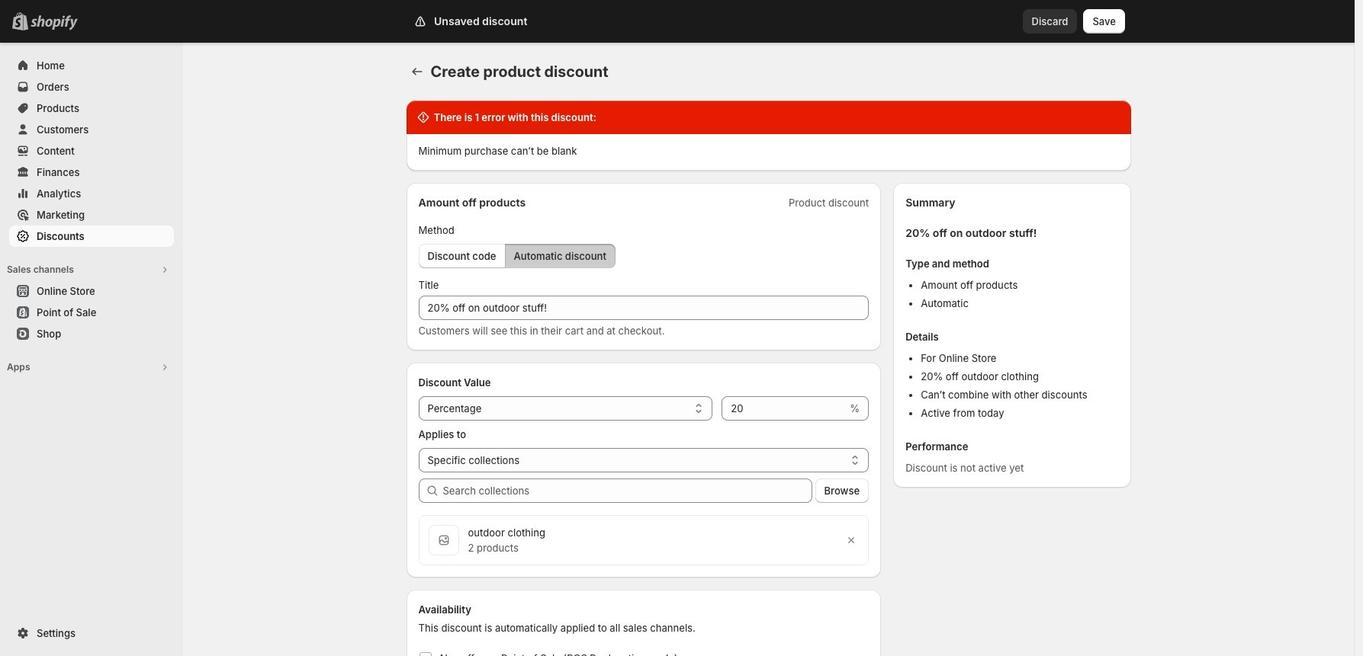 Task type: vqa. For each thing, say whether or not it's contained in the screenshot.
SHOPIFY image at the top left of page
yes



Task type: describe. For each thing, give the bounding box(es) containing it.
shopify image
[[31, 15, 78, 31]]



Task type: locate. For each thing, give the bounding box(es) containing it.
None text field
[[722, 397, 847, 421]]

None text field
[[419, 296, 869, 320]]

Search collections text field
[[443, 479, 812, 504]]



